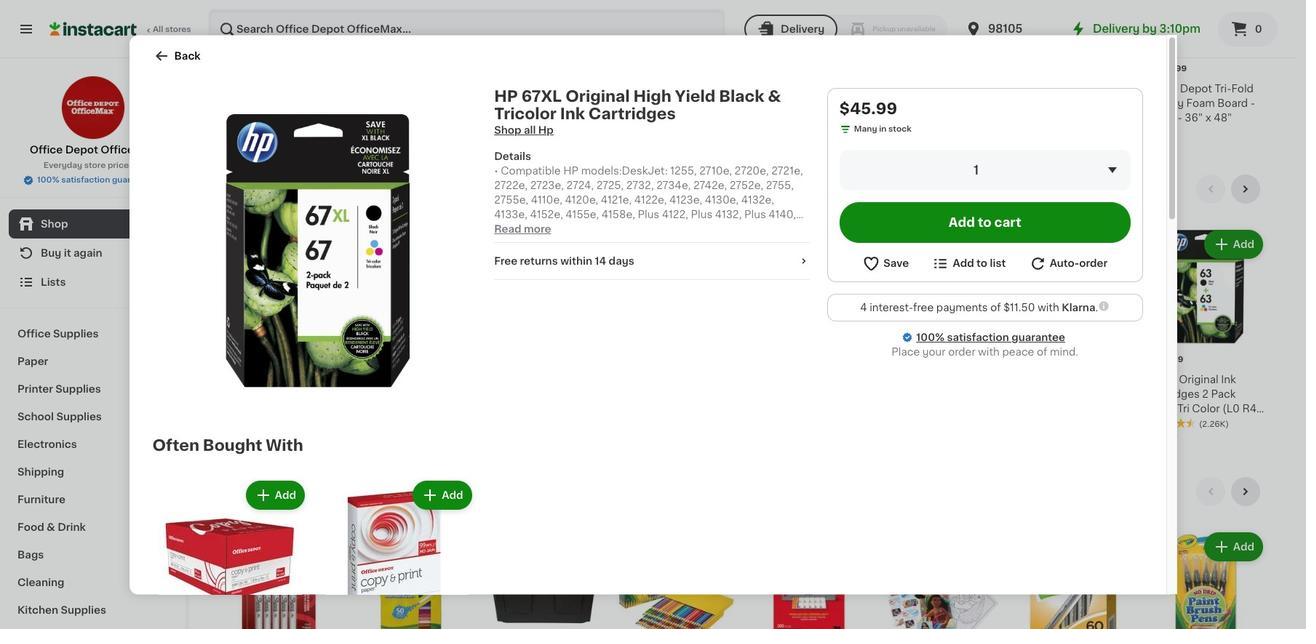 Task type: describe. For each thing, give the bounding box(es) containing it.
tape
[[944, 98, 969, 108]]

item carousel region containing add
[[132, 472, 1164, 630]]

1 vertical spatial of
[[1037, 347, 1048, 357]]

color inside canon 8281b001 cl- 246 color ink cartridge
[[1036, 98, 1063, 108]]

satisfaction inside button
[[61, 176, 110, 184]]

read more button
[[494, 221, 551, 236]]

hp for 45
[[218, 375, 234, 385]]

bags link
[[9, 542, 177, 569]]

add to cart button
[[840, 202, 1131, 242]]

hp for 28
[[351, 375, 366, 385]]

toy
[[695, 127, 714, 138]]

hp original ink 67xl ink cartridge - black
[[351, 375, 455, 400]]

0
[[1256, 24, 1263, 34]]

cartridges inside hp 63 original ink cartridges 2 pack black/tri color (l0 r46 an 140)
[[1146, 389, 1200, 400]]

hp 67xl original high yield black & tricolor ink cartridges shop all hp
[[494, 88, 781, 135]]

bought
[[203, 438, 262, 453]]

product group containing 156
[[1013, 227, 1134, 428]]

display
[[1146, 98, 1184, 108]]

ink inside hp 67xl original high yield black & tricolor ink cartridges shop all hp
[[560, 106, 585, 121]]

4
[[861, 302, 867, 312]]

kitchen supplies link
[[9, 597, 177, 625]]

61
[[1154, 355, 1171, 371]]

(27)
[[405, 130, 420, 138]]

read more
[[494, 223, 551, 234]]

list
[[990, 258, 1006, 268]]

0 horizontal spatial school
[[17, 412, 54, 422]]

crayola
[[351, 84, 390, 94]]

cartridges for hp 67xl original high yield black & tricolor ink cartridges
[[236, 404, 290, 414]]

buy it again
[[41, 248, 102, 258]]

delivery for delivery by 3:10pm
[[1093, 23, 1140, 34]]

everyday store prices link
[[43, 160, 142, 172]]

auto-
[[1050, 258, 1080, 268]]

99 inside 61 99
[[1173, 356, 1184, 364]]

0 vertical spatial of
[[991, 302, 1001, 312]]

1 vertical spatial 100%
[[917, 332, 945, 342]]

depot for officemax
[[65, 145, 98, 155]]

67xl for hp 67xl original high yield black & tricolor ink cartridges
[[236, 375, 262, 385]]

100% satisfaction guarantee link
[[917, 330, 1066, 345]]

office for office depot tri-fold display foam board - white - 36" x 48"
[[1146, 84, 1178, 94]]

99 for 45
[[249, 356, 260, 364]]

100% inside button
[[37, 176, 59, 184]]

buy
[[41, 248, 61, 258]]

hp 67xl original high yield black & tricolor ink cartridges
[[218, 375, 331, 414]]

lists
[[41, 277, 66, 288]]

dm
[[483, 84, 501, 94]]

it
[[64, 248, 71, 258]]

dm merchandising jingle bell christmas bracelet 24 ct
[[483, 84, 591, 135]]

super impulse world's smallest world's smallest elf on the shelf miniature toy button
[[616, 0, 737, 138]]

bracelet
[[483, 113, 526, 123]]

$45.99
[[840, 100, 898, 116]]

high for hp 67xl original high yield black & tricolor ink cartridges
[[307, 375, 331, 385]]

item carousel region containing most popular category
[[218, 175, 1267, 466]]

days
[[609, 256, 635, 266]]

impulse
[[649, 84, 689, 94]]

r46
[[1243, 404, 1264, 414]]

99 for 19
[[908, 356, 919, 364]]

wonder
[[423, 84, 463, 94]]

view
[[1099, 184, 1124, 194]]

cart
[[995, 216, 1022, 228]]

$ for 156
[[1016, 356, 1022, 364]]

1 horizontal spatial free
[[494, 256, 518, 266]]

peppermint,
[[748, 113, 811, 123]]

by
[[1143, 23, 1157, 34]]

tri-
[[1215, 84, 1232, 94]]

kitchen supplies
[[17, 606, 106, 616]]

all
[[153, 25, 163, 33]]

1 horizontal spatial satisfaction
[[947, 332, 1010, 342]]

instacart logo image
[[50, 20, 137, 38]]

67xl for hp 67xl original high yield black & tricolor ink cartridges shop all hp
[[522, 88, 562, 103]]

product group containing 28
[[351, 227, 472, 434]]

20
[[1154, 64, 1175, 79]]

100% satisfaction guarantee inside button
[[37, 176, 154, 184]]

with
[[266, 438, 303, 453]]

mist,
[[748, 98, 773, 108]]

33.3 yds
[[881, 127, 916, 135]]

hp for 99
[[1146, 375, 1161, 385]]

0 vertical spatial disinfecting
[[784, 84, 846, 94]]

choose-
[[218, 98, 263, 108]]

supplies for kitchen supplies
[[61, 606, 106, 616]]

prices
[[108, 162, 133, 170]]

0 vertical spatial -
[[1251, 98, 1256, 108]]

auto-order button
[[1029, 254, 1108, 272]]

everyday store prices
[[43, 162, 133, 170]]

crayola color wonder disney princess coloring set mess free coloring
[[351, 84, 470, 138]]

yield for hp 67xl original high yield black & tricolor ink cartridges
[[218, 389, 243, 400]]

98105 button
[[965, 9, 1053, 50]]

original for hp 63 original ink cartridges 2 pack black/tri color (l0 r46 an 140)
[[1179, 375, 1219, 385]]

all inside hp 67xl original high yield black & tricolor ink cartridges shop all hp
[[524, 124, 536, 135]]

delivery by 3:10pm
[[1093, 23, 1201, 34]]

(l0
[[1223, 404, 1240, 414]]

lists link
[[9, 268, 177, 297]]

1 for 1
[[974, 164, 979, 175]]

world's
[[692, 84, 730, 94]]

shelf
[[616, 127, 642, 138]]

& inside hp 67xl original high yield black & tricolor ink cartridges shop all hp
[[768, 88, 781, 103]]

merchandising
[[504, 84, 580, 94]]

24 inside "product" group
[[1146, 432, 1156, 440]]

0 button
[[1219, 12, 1278, 47]]

transparent
[[881, 98, 942, 108]]

33.3
[[881, 127, 899, 135]]

supplies for printer supplies
[[56, 384, 101, 395]]

pack
[[1212, 389, 1237, 400]]

set
[[397, 113, 414, 123]]

45
[[227, 355, 248, 371]]

shop inside shop link
[[41, 219, 68, 229]]

office for office & school supplies
[[218, 484, 270, 499]]

view all (30+) button
[[1093, 175, 1185, 204]]

$ 28 99
[[354, 355, 392, 371]]

& right food on the bottom left of the page
[[47, 523, 55, 533]]

towels,
[[281, 84, 319, 94]]

to for cart
[[978, 216, 992, 228]]

disney
[[351, 98, 387, 108]]

black inside hp original ink 67xl ink cartridge - black
[[427, 389, 455, 400]]

free inside crayola color wonder disney princess coloring set mess free coloring
[[447, 113, 470, 123]]

a-
[[263, 98, 275, 108]]

paper link
[[9, 348, 177, 376]]

$ 19 99
[[884, 355, 919, 371]]

printer supplies link
[[9, 376, 177, 403]]

shipping link
[[9, 459, 177, 486]]

mess
[[417, 113, 444, 123]]

drink
[[58, 523, 86, 533]]

$ 156 99
[[1016, 355, 1062, 371]]

save button
[[863, 254, 909, 272]]

place your order with peace of mind.
[[892, 347, 1079, 357]]

1 vertical spatial -
[[1178, 113, 1183, 123]]

princess
[[389, 98, 433, 108]]

to for list
[[977, 258, 988, 268]]

office for office supplies
[[17, 329, 51, 339]]

office for office depot officemax
[[30, 145, 63, 155]]

payments
[[937, 302, 988, 312]]

many
[[855, 124, 878, 132]]

supplies for school supplies
[[56, 412, 102, 422]]

many in stock
[[855, 124, 912, 132]]

bell
[[517, 98, 536, 108]]

hp inside hp 67xl original high yield black & tricolor ink cartridges shop all hp
[[494, 88, 518, 103]]

foam
[[1187, 98, 1216, 108]]

all inside popup button
[[1126, 184, 1138, 194]]

cartridge inside canon 8281b001 cl- 246 color ink cartridge
[[1084, 98, 1132, 108]]

klarna
[[1062, 302, 1096, 312]]



Task type: vqa. For each thing, say whether or not it's contained in the screenshot.
"8"
no



Task type: locate. For each thing, give the bounding box(es) containing it.
1 horizontal spatial 100%
[[917, 332, 945, 342]]

school down 'printer' in the bottom left of the page
[[17, 412, 54, 422]]

category
[[329, 181, 406, 197]]

0 horizontal spatial delivery
[[781, 24, 825, 34]]

stores
[[165, 25, 191, 33]]

cartridge down cl-
[[1084, 98, 1132, 108]]

2
[[1203, 389, 1209, 400]]

hp inside hp 63 original ink cartridges 2 pack black/tri color (l0 r46 an 140)
[[1146, 375, 1161, 385]]

high inside hp 67xl original high yield black & tricolor ink cartridges
[[307, 375, 331, 385]]

office down "bought"
[[218, 484, 270, 499]]

of left mind.
[[1037, 347, 1048, 357]]

(14.6k)
[[802, 130, 831, 138]]

hp left 63
[[1146, 375, 1161, 385]]

24
[[483, 127, 494, 135], [1146, 432, 1156, 440]]

14
[[595, 256, 607, 266]]

add to list button
[[932, 254, 1006, 272]]

product group containing 61
[[1146, 227, 1267, 443]]

spray
[[813, 127, 843, 138]]

2 vertical spatial color
[[1193, 404, 1221, 414]]

shop up 'buy'
[[41, 219, 68, 229]]

free
[[914, 302, 934, 312]]

1 horizontal spatial delivery
[[1093, 23, 1140, 34]]

guarantee up peace
[[1012, 332, 1066, 342]]

disinfecting down peppermint,
[[748, 127, 810, 138]]

1 vertical spatial shop
[[41, 219, 68, 229]]

hp 67xl original high yield black & tricolor ink cartridges image
[[164, 99, 467, 402]]

$ for 45
[[221, 356, 227, 364]]

1 horizontal spatial 100% satisfaction guarantee
[[917, 332, 1066, 342]]

again
[[74, 248, 102, 258]]

1 for 1 each
[[351, 141, 354, 149]]

1 horizontal spatial all
[[1126, 184, 1138, 194]]

office & school supplies
[[218, 484, 419, 499]]

more
[[524, 223, 551, 234]]

1 vertical spatial 100% satisfaction guarantee
[[917, 332, 1066, 342]]

99 right 61
[[1173, 356, 1184, 364]]

ct inside the dm merchandising jingle bell christmas bracelet 24 ct
[[496, 127, 504, 135]]

black inside hp 67xl original high yield black & tricolor ink cartridges shop all hp
[[719, 88, 765, 103]]

67xl inside hp 67xl original high yield black & tricolor ink cartridges
[[236, 375, 262, 385]]

original inside hp original ink 67xl ink cartridge - black
[[369, 375, 408, 385]]

delivery
[[1093, 23, 1140, 34], [781, 24, 825, 34]]

99 right 19
[[908, 356, 919, 364]]

black/tri
[[1146, 404, 1190, 414]]

free right mess
[[447, 113, 470, 123]]

1 vertical spatial cartridge
[[369, 389, 417, 400]]

$ up hp 67xl original high yield black & tricolor ink cartridges
[[221, 356, 227, 364]]

$ inside $ 19 99
[[884, 356, 889, 364]]

office supplies link
[[9, 320, 177, 348]]

99 right 28
[[381, 356, 392, 364]]

often
[[153, 438, 199, 453]]

scott
[[218, 84, 246, 94]]

1 vertical spatial coloring
[[351, 127, 394, 138]]

all left hp
[[524, 124, 536, 135]]

auto-order
[[1050, 258, 1108, 268]]

depot up everyday store prices
[[65, 145, 98, 155]]

with right $11.50 at the right of the page
[[1038, 302, 1060, 312]]

0 vertical spatial shop
[[494, 124, 522, 135]]

order right your
[[949, 347, 976, 357]]

0 horizontal spatial guarantee
[[112, 176, 154, 184]]

cartridges for hp 67xl original high yield black & tricolor ink cartridges shop all hp
[[589, 106, 676, 121]]

food
[[17, 523, 44, 533]]

0 vertical spatial 1
[[351, 141, 354, 149]]

99 inside $ 45 99
[[249, 356, 260, 364]]

1 horizontal spatial 24
[[1146, 432, 1156, 440]]

24 down bracelet in the left of the page
[[483, 127, 494, 135]]

original down the $ 28 99
[[369, 375, 408, 385]]

most
[[218, 181, 259, 197]]

ink inside hp 67xl original high yield black & tricolor ink cartridges
[[218, 404, 233, 414]]

hp inside hp original ink 67xl ink cartridge - black
[[351, 375, 366, 385]]

supplies
[[53, 329, 99, 339], [56, 384, 101, 395], [56, 412, 102, 422], [349, 484, 419, 499], [61, 606, 106, 616]]

cartridge down the $ 28 99
[[369, 389, 417, 400]]

each for 24 each
[[1158, 432, 1179, 440]]

cartridges down 63
[[1146, 389, 1200, 400]]

hp down 28
[[351, 375, 366, 385]]

0 horizontal spatial yield
[[218, 389, 243, 400]]

0 vertical spatial order
[[1080, 258, 1108, 268]]

99 inside the $ 28 99
[[381, 356, 392, 364]]

original inside hp 63 original ink cartridges 2 pack black/tri color (l0 r46 an 140)
[[1179, 375, 1219, 385]]

63
[[1164, 375, 1177, 385]]

popular
[[263, 181, 326, 197]]

cartridges inside hp 67xl original high yield black & tricolor ink cartridges shop all hp
[[589, 106, 676, 121]]

1 horizontal spatial cartridges
[[589, 106, 676, 121]]

100% up your
[[917, 332, 945, 342]]

2 vertical spatial cartridges
[[236, 404, 290, 414]]

0 vertical spatial satisfaction
[[61, 176, 110, 184]]

None search field
[[208, 9, 726, 50]]

original up shelf on the top of page
[[566, 88, 630, 103]]

yield inside hp 67xl original high yield black & tricolor ink cartridges shop all hp
[[675, 88, 716, 103]]

coloring down the disney
[[351, 113, 394, 123]]

color down 2
[[1193, 404, 1221, 414]]

all
[[524, 124, 536, 135], [1126, 184, 1138, 194]]

4 $ from the left
[[1016, 356, 1022, 364]]

original
[[566, 88, 630, 103], [265, 375, 304, 385], [369, 375, 408, 385], [1179, 375, 1219, 385]]

each for 1 each
[[356, 141, 377, 149]]

1 coloring from the top
[[351, 113, 394, 123]]

office depot officemax
[[30, 145, 156, 155]]

shop inside hp 67xl original high yield black & tricolor ink cartridges shop all hp
[[494, 124, 522, 135]]

246
[[1013, 98, 1033, 108]]

cleaning
[[17, 578, 64, 588]]

0 horizontal spatial high
[[307, 375, 331, 385]]

paper up 'printer' in the bottom left of the page
[[17, 357, 48, 367]]

original for hp 67xl original high yield black & tricolor ink cartridges shop all hp
[[566, 88, 630, 103]]

each down the disney
[[356, 141, 377, 149]]

ct inside scott paper towels, choose-a-sheet 6 ct
[[226, 112, 234, 120]]

color up the princess
[[393, 84, 421, 94]]

1 field
[[840, 149, 1131, 190]]

depot up foam
[[1181, 84, 1213, 94]]

1 horizontal spatial ct
[[496, 127, 504, 135]]

item carousel region containing office & school supplies
[[218, 478, 1267, 630]]

depot for tri-
[[1181, 84, 1213, 94]]

black inside hp 67xl original high yield black & tricolor ink cartridges
[[246, 389, 274, 400]]

delivery for delivery
[[781, 24, 825, 34]]

world's
[[663, 98, 701, 108]]

1 inside field
[[974, 164, 979, 175]]

0 vertical spatial 100% satisfaction guarantee
[[37, 176, 154, 184]]

yield down "45"
[[218, 389, 243, 400]]

high inside hp 67xl original high yield black & tricolor ink cartridges shop all hp
[[634, 88, 672, 103]]

0 horizontal spatial ct
[[226, 112, 234, 120]]

yield
[[675, 88, 716, 103], [218, 389, 243, 400]]

$ inside $ 45 99
[[221, 356, 227, 364]]

hp up bracelet in the left of the page
[[494, 88, 518, 103]]

0 horizontal spatial 100% satisfaction guarantee
[[37, 176, 154, 184]]

2 smallest from the top
[[616, 113, 660, 123]]

guarantee inside button
[[112, 176, 154, 184]]

to left cart
[[978, 216, 992, 228]]

tricolor inside hp 67xl original high yield black & tricolor ink cartridges shop all hp
[[494, 106, 557, 121]]

office inside office depot tri-fold display foam board - white - 36" x 48"
[[1146, 84, 1178, 94]]

1 $ from the left
[[221, 356, 227, 364]]

1 vertical spatial free
[[494, 256, 518, 266]]

shop link
[[9, 210, 177, 239]]

2 coloring from the top
[[351, 127, 394, 138]]

0 vertical spatial 24
[[483, 127, 494, 135]]

1 vertical spatial with
[[979, 347, 1000, 357]]

smallest up shelf on the top of page
[[616, 113, 660, 123]]

within
[[561, 256, 593, 266]]

office depot officemax link
[[30, 76, 156, 157]]

1 horizontal spatial 1
[[974, 164, 979, 175]]

back button
[[153, 47, 201, 64]]

99 inside $ 19 99
[[908, 356, 919, 364]]

0 vertical spatial high
[[634, 88, 672, 103]]

0 horizontal spatial color
[[393, 84, 421, 94]]

0 vertical spatial paper
[[249, 84, 279, 94]]

with down 100% satisfaction guarantee link
[[979, 347, 1000, 357]]

tricolor up with
[[287, 389, 325, 400]]

$ up hp original ink 67xl ink cartridge - black
[[354, 356, 359, 364]]

1 vertical spatial to
[[977, 258, 988, 268]]

1 vertical spatial color
[[1036, 98, 1063, 108]]

office depot officemax logo image
[[61, 76, 125, 140]]

20 99
[[1154, 64, 1187, 79]]

x
[[1206, 113, 1212, 123]]

guarantee down prices
[[112, 176, 154, 184]]

2 horizontal spatial black
[[719, 88, 765, 103]]

yield inside hp 67xl original high yield black & tricolor ink cartridges
[[218, 389, 243, 400]]

1 vertical spatial paper
[[17, 357, 48, 367]]

1 vertical spatial guarantee
[[1012, 332, 1066, 342]]

original inside hp 67xl original high yield black & tricolor ink cartridges
[[265, 375, 304, 385]]

original up 2
[[1179, 375, 1219, 385]]

100% satisfaction guarantee button
[[23, 172, 163, 186]]

electronics link
[[9, 431, 177, 459]]

1 horizontal spatial order
[[1080, 258, 1108, 268]]

0 horizontal spatial 67xl
[[236, 375, 262, 385]]

to left list
[[977, 258, 988, 268]]

99 for 28
[[381, 356, 392, 364]]

delivery left "by"
[[1093, 23, 1140, 34]]

black for hp 67xl original high yield black & tricolor ink cartridges
[[246, 389, 274, 400]]

an
[[1146, 419, 1159, 429]]

24 down an
[[1146, 432, 1156, 440]]

1 horizontal spatial black
[[427, 389, 455, 400]]

1 horizontal spatial color
[[1036, 98, 1063, 108]]

1 vertical spatial 1
[[974, 164, 979, 175]]

school supplies link
[[9, 403, 177, 431]]

1 down the disney
[[351, 141, 354, 149]]

1 horizontal spatial 67xl
[[429, 375, 454, 385]]

$11.50
[[1004, 302, 1036, 312]]

clear
[[948, 84, 975, 94]]

office up everyday
[[30, 145, 63, 155]]

1 horizontal spatial tricolor
[[494, 106, 557, 121]]

1 up add to cart at the top right
[[974, 164, 979, 175]]

original for hp 67xl original high yield black & tricolor ink cartridges
[[265, 375, 304, 385]]

tricolor inside hp 67xl original high yield black & tricolor ink cartridges
[[287, 389, 325, 400]]

1 vertical spatial smallest
[[616, 113, 660, 123]]

of left $11.50 at the right of the page
[[991, 302, 1001, 312]]

order inside button
[[1080, 258, 1108, 268]]

1 horizontal spatial of
[[1037, 347, 1048, 357]]

ct down bracelet in the left of the page
[[496, 127, 504, 135]]

$ inside the $ 28 99
[[354, 356, 359, 364]]

0 vertical spatial ct
[[226, 112, 234, 120]]

ct
[[226, 112, 234, 120], [496, 127, 504, 135]]

0 horizontal spatial cartridges
[[236, 404, 290, 414]]

cleaning link
[[9, 569, 177, 597]]

$ inside $ 156 99
[[1016, 356, 1022, 364]]

yds
[[901, 127, 916, 135]]

1 vertical spatial ct
[[496, 127, 504, 135]]

99 right 20 in the top of the page
[[1176, 65, 1187, 73]]

0 vertical spatial cartridges
[[589, 106, 676, 121]]

satisfaction up place your order with peace of mind.
[[947, 332, 1010, 342]]

free
[[447, 113, 470, 123], [494, 256, 518, 266]]

product group
[[218, 227, 339, 434], [351, 227, 472, 434], [483, 227, 604, 460], [616, 227, 737, 446], [748, 227, 869, 416], [881, 227, 1002, 434], [1013, 227, 1134, 428], [1146, 227, 1267, 443], [153, 478, 308, 630], [320, 478, 475, 630], [218, 530, 339, 630], [351, 530, 472, 630], [1146, 530, 1267, 630]]

0 horizontal spatial paper
[[17, 357, 48, 367]]

0 horizontal spatial 24
[[483, 127, 494, 135]]

shop
[[494, 124, 522, 135], [41, 219, 68, 229]]

8281b001
[[1050, 84, 1099, 94]]

(30+)
[[1141, 184, 1169, 194]]

1 vertical spatial high
[[307, 375, 331, 385]]

office down lists at the top of the page
[[17, 329, 51, 339]]

read
[[494, 223, 522, 234]]

on
[[678, 113, 691, 123]]

0 vertical spatial school
[[17, 412, 54, 422]]

0 horizontal spatial all
[[524, 124, 536, 135]]

each
[[356, 141, 377, 149], [1158, 432, 1179, 440]]

ink inside hp 63 original ink cartridges 2 pack black/tri color (l0 r46 an 140)
[[1222, 375, 1237, 385]]

1 horizontal spatial yield
[[675, 88, 716, 103]]

hp inside hp 67xl original high yield black & tricolor ink cartridges
[[218, 375, 234, 385]]

each inside "product" group
[[1158, 432, 1179, 440]]

19
[[889, 355, 907, 371]]

& inside hp 67xl original high yield black & tricolor ink cartridges
[[277, 389, 285, 400]]

item carousel region
[[218, 175, 1267, 466], [132, 472, 1164, 630], [218, 478, 1267, 630]]

$ left place
[[884, 356, 889, 364]]

0 vertical spatial color
[[393, 84, 421, 94]]

service type group
[[745, 15, 948, 44]]

& up with
[[277, 389, 285, 400]]

0 vertical spatial free
[[447, 113, 470, 123]]

2 vertical spatial -
[[420, 389, 424, 400]]

tricolor for hp 67xl original high yield black & tricolor ink cartridges
[[287, 389, 325, 400]]

clorox disinfecting mist, eucalyptus peppermint, disinfecting spray
[[748, 84, 846, 138]]

100% satisfaction guarantee up place your order with peace of mind.
[[917, 332, 1066, 342]]

2 horizontal spatial color
[[1193, 404, 1221, 414]]

67xl inside hp original ink 67xl ink cartridge - black
[[429, 375, 454, 385]]

ink inside canon 8281b001 cl- 246 color ink cartridge
[[1066, 98, 1081, 108]]

cartridge inside hp original ink 67xl ink cartridge - black
[[369, 389, 417, 400]]

add
[[949, 216, 975, 228], [306, 240, 328, 250], [571, 240, 593, 250], [704, 240, 725, 250], [836, 240, 858, 250], [969, 240, 990, 250], [1101, 240, 1123, 250], [1234, 240, 1255, 250], [953, 258, 975, 268], [275, 490, 296, 500], [442, 490, 463, 500], [439, 542, 460, 553], [1234, 542, 1255, 553]]

each down 140)
[[1158, 432, 1179, 440]]

supplies for office supplies
[[53, 329, 99, 339]]

smallest down super in the top of the page
[[616, 98, 660, 108]]

$ for 28
[[354, 356, 359, 364]]

2 horizontal spatial 67xl
[[522, 88, 562, 103]]

all right view
[[1126, 184, 1138, 194]]

ct right "6"
[[226, 112, 234, 120]]

1 horizontal spatial guarantee
[[1012, 332, 1066, 342]]

6
[[218, 112, 224, 120]]

0 horizontal spatial shop
[[41, 219, 68, 229]]

1 horizontal spatial school
[[290, 484, 346, 499]]

tricolor up hp
[[494, 106, 557, 121]]

0 vertical spatial 100%
[[37, 176, 59, 184]]

color inside hp 63 original ink cartridges 2 pack black/tri color (l0 r46 an 140)
[[1193, 404, 1221, 414]]

$ for 19
[[884, 356, 889, 364]]

office inside office supplies "link"
[[17, 329, 51, 339]]

officemax
[[101, 145, 156, 155]]

1 vertical spatial yield
[[218, 389, 243, 400]]

original up with
[[265, 375, 304, 385]]

2 horizontal spatial -
[[1251, 98, 1256, 108]]

2 $ from the left
[[354, 356, 359, 364]]

view all (30+)
[[1099, 184, 1169, 194]]

48"
[[1215, 113, 1233, 123]]

printer supplies
[[17, 384, 101, 395]]

1 vertical spatial order
[[949, 347, 976, 357]]

1 vertical spatial all
[[1126, 184, 1138, 194]]

1 horizontal spatial shop
[[494, 124, 522, 135]]

99 inside $ 156 99
[[1051, 356, 1062, 364]]

cartridges inside hp 67xl original high yield black & tricolor ink cartridges
[[236, 404, 290, 414]]

ct for scott paper towels, choose-a-sheet
[[226, 112, 234, 120]]

depot inside office depot officemax link
[[65, 145, 98, 155]]

1 horizontal spatial cartridge
[[1084, 98, 1132, 108]]

food & drink
[[17, 523, 86, 533]]

shop down bracelet in the left of the page
[[494, 124, 522, 135]]

0 horizontal spatial -
[[420, 389, 424, 400]]

yield for hp 67xl original high yield black & tricolor ink cartridges shop all hp
[[675, 88, 716, 103]]

canon 8281b001 cl- 246 color ink cartridge
[[1013, 84, 1132, 108]]

0 vertical spatial yield
[[675, 88, 716, 103]]

high for hp 67xl original high yield black & tricolor ink cartridges shop all hp
[[634, 88, 672, 103]]

coloring up 1 each
[[351, 127, 394, 138]]

hp down "45"
[[218, 375, 234, 385]]

black for hp 67xl original high yield black & tricolor ink cartridges shop all hp
[[719, 88, 765, 103]]

99 inside 20 99
[[1176, 65, 1187, 73]]

depot inside office depot tri-fold display foam board - white - 36" x 48"
[[1181, 84, 1213, 94]]

buy it again link
[[9, 239, 177, 268]]

kitchen
[[17, 606, 58, 616]]

0 horizontal spatial free
[[447, 113, 470, 123]]

original inside hp 67xl original high yield black & tricolor ink cartridges shop all hp
[[566, 88, 630, 103]]

(2.26k)
[[1200, 421, 1230, 429]]

0 horizontal spatial black
[[246, 389, 274, 400]]

sheet
[[275, 98, 305, 108]]

- inside hp original ink 67xl ink cartridge - black
[[420, 389, 424, 400]]

99 right "45"
[[249, 356, 260, 364]]

24 inside the dm merchandising jingle bell christmas bracelet 24 ct
[[483, 127, 494, 135]]

product group containing 19
[[881, 227, 1002, 434]]

0 horizontal spatial with
[[979, 347, 1000, 357]]

school
[[17, 412, 54, 422], [290, 484, 346, 499]]

color down canon on the top right of the page
[[1036, 98, 1063, 108]]

100% satisfaction guarantee down everyday store prices link
[[37, 176, 154, 184]]

ct for dm merchandising jingle bell christmas bracelet
[[496, 127, 504, 135]]

office up display
[[1146, 84, 1178, 94]]

0 horizontal spatial 1
[[351, 141, 354, 149]]

1 vertical spatial satisfaction
[[947, 332, 1010, 342]]

order up .
[[1080, 258, 1108, 268]]

delivery up clorox
[[781, 24, 825, 34]]

supplies inside "link"
[[53, 329, 99, 339]]

interest-
[[870, 302, 914, 312]]

details button
[[494, 149, 810, 163]]

cartridges up shelf on the top of page
[[589, 106, 676, 121]]

0 horizontal spatial tricolor
[[287, 389, 325, 400]]

& down with
[[273, 484, 286, 499]]

guarantee
[[112, 176, 154, 184], [1012, 332, 1066, 342]]

product group containing 45
[[218, 227, 339, 434]]

paper up a-
[[249, 84, 279, 94]]

600"
[[920, 84, 946, 94]]

free down read
[[494, 256, 518, 266]]

0 vertical spatial cartridge
[[1084, 98, 1132, 108]]

electronics
[[17, 440, 77, 450]]

delivery inside "button"
[[781, 24, 825, 34]]

0 horizontal spatial each
[[356, 141, 377, 149]]

tricolor for hp 67xl original high yield black & tricolor ink cartridges shop all hp
[[494, 106, 557, 121]]

1 horizontal spatial paper
[[249, 84, 279, 94]]

$ down 100% satisfaction guarantee link
[[1016, 356, 1022, 364]]

1 horizontal spatial -
[[1178, 113, 1183, 123]]

1 smallest from the top
[[616, 98, 660, 108]]

0 vertical spatial to
[[978, 216, 992, 228]]

3 $ from the left
[[884, 356, 889, 364]]

satisfaction down everyday store prices
[[61, 176, 110, 184]]

1 vertical spatial disinfecting
[[748, 127, 810, 138]]

add to cart
[[949, 216, 1022, 228]]

& up peppermint,
[[768, 88, 781, 103]]

1 horizontal spatial depot
[[1181, 84, 1213, 94]]

color inside crayola color wonder disney princess coloring set mess free coloring
[[393, 84, 421, 94]]

1 horizontal spatial with
[[1038, 302, 1060, 312]]

of
[[991, 302, 1001, 312], [1037, 347, 1048, 357]]

delivery button
[[745, 15, 838, 44]]

99 right 156
[[1051, 356, 1062, 364]]

100% down everyday
[[37, 176, 59, 184]]

0 horizontal spatial depot
[[65, 145, 98, 155]]

white
[[1146, 113, 1176, 123]]

elf
[[663, 113, 676, 123]]

1 vertical spatial depot
[[65, 145, 98, 155]]

99 for 156
[[1051, 356, 1062, 364]]

0 vertical spatial all
[[524, 124, 536, 135]]

yield up the at the right
[[675, 88, 716, 103]]

office inside office depot officemax link
[[30, 145, 63, 155]]

school down with
[[290, 484, 346, 499]]

cartridges up with
[[236, 404, 290, 414]]

christmas
[[539, 98, 591, 108]]

1 vertical spatial each
[[1158, 432, 1179, 440]]

paper inside scott paper towels, choose-a-sheet 6 ct
[[249, 84, 279, 94]]

0 horizontal spatial satisfaction
[[61, 176, 110, 184]]

0 vertical spatial each
[[356, 141, 377, 149]]

67xl inside hp 67xl original high yield black & tricolor ink cartridges shop all hp
[[522, 88, 562, 103]]

disinfecting up eucalyptus in the top of the page
[[784, 84, 846, 94]]

1 each
[[351, 141, 377, 149]]

1 vertical spatial school
[[290, 484, 346, 499]]



